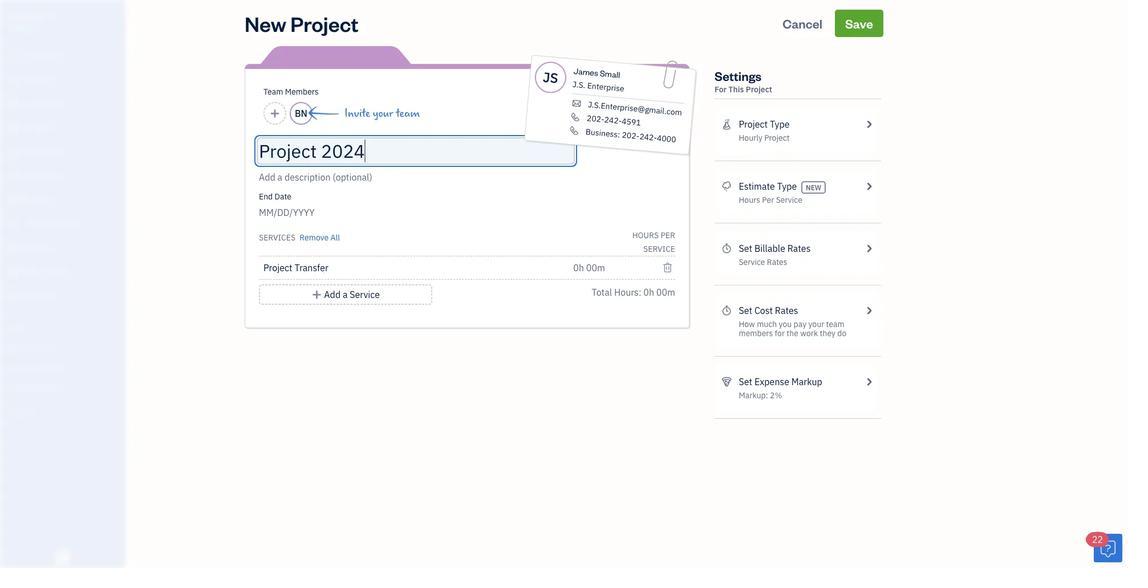 Task type: locate. For each thing, give the bounding box(es) containing it.
0 horizontal spatial your
[[373, 107, 393, 120]]

chevronright image for set cost rates
[[864, 304, 874, 318]]

1 vertical spatial hours
[[632, 230, 659, 241]]

202-
[[586, 113, 605, 125], [622, 130, 640, 142]]

service inside button
[[350, 289, 380, 301]]

1 vertical spatial team
[[826, 319, 845, 330]]

1 horizontal spatial your
[[808, 319, 824, 330]]

1 vertical spatial set
[[739, 305, 752, 317]]

add
[[324, 289, 341, 301]]

1 horizontal spatial 202-
[[622, 130, 640, 142]]

your right the invite
[[373, 107, 393, 120]]

pay
[[794, 319, 807, 330]]

add team member image
[[270, 107, 280, 120]]

all
[[331, 232, 340, 243]]

team
[[396, 107, 420, 120], [826, 319, 845, 330]]

0 vertical spatial type
[[770, 118, 790, 130]]

team up items
[[9, 343, 27, 352]]

1 vertical spatial 242-
[[639, 131, 658, 143]]

2 vertical spatial rates
[[775, 305, 798, 317]]

hourly project
[[739, 133, 790, 143]]

rates
[[787, 243, 811, 255], [767, 257, 787, 268], [775, 305, 798, 317]]

Project Name text field
[[259, 140, 573, 163]]

3 chevronright image from the top
[[864, 375, 874, 389]]

service right 'per'
[[776, 195, 802, 205]]

0 vertical spatial team members
[[264, 86, 319, 97]]

22 button
[[1087, 533, 1122, 563]]

hours per service
[[739, 195, 802, 205]]

your inside the how much you pay your team members for the work they do
[[808, 319, 824, 330]]

1 vertical spatial type
[[777, 181, 797, 193]]

1 vertical spatial chevronright image
[[864, 180, 874, 193]]

1 vertical spatial chevronright image
[[864, 304, 874, 318]]

242- inside 202-242-4591
[[604, 114, 622, 126]]

0h
[[644, 287, 654, 299]]

settings inside settings link
[[9, 406, 35, 415]]

0 vertical spatial your
[[373, 107, 393, 120]]

1 horizontal spatial hours
[[739, 195, 760, 205]]

settings for settings for this project
[[715, 68, 762, 84]]

phone image
[[569, 112, 582, 122]]

202- inside the business : 202-242-4000
[[622, 130, 640, 142]]

0 vertical spatial set
[[739, 243, 752, 255]]

cost
[[755, 305, 773, 317]]

hours
[[739, 195, 760, 205], [632, 230, 659, 241]]

2 chevronright image from the top
[[864, 304, 874, 318]]

money image
[[7, 242, 21, 254]]

items
[[9, 364, 26, 373]]

team up add team member image
[[264, 86, 283, 97]]

project image
[[7, 194, 21, 206]]

hours inside hours per service
[[632, 230, 659, 241]]

settings for this project
[[715, 68, 772, 95]]

team members up and
[[9, 343, 58, 352]]

2 horizontal spatial service
[[776, 195, 802, 205]]

service down billable
[[739, 257, 765, 268]]

rates up you
[[775, 305, 798, 317]]

2 vertical spatial chevronright image
[[864, 375, 874, 389]]

expense image
[[7, 171, 21, 182]]

242- inside the business : 202-242-4000
[[639, 131, 658, 143]]

total hours: 0h 00m
[[592, 287, 675, 299]]

services inside items and services link
[[41, 364, 69, 373]]

1 horizontal spatial services
[[259, 232, 295, 243]]

add a service button
[[259, 285, 432, 305]]

202- up business
[[586, 113, 605, 125]]

set up markup:
[[739, 376, 752, 388]]

1 vertical spatial members
[[28, 343, 58, 352]]

expenses image
[[722, 375, 732, 389]]

1 vertical spatial your
[[808, 319, 824, 330]]

4591
[[621, 116, 641, 128]]

set
[[739, 243, 752, 255], [739, 305, 752, 317], [739, 376, 752, 388]]

Project Description text field
[[259, 171, 573, 184]]

set right timetracking image
[[739, 243, 752, 255]]

james
[[573, 65, 599, 78]]

1 set from the top
[[739, 243, 752, 255]]

bank
[[9, 385, 25, 394]]

settings
[[715, 68, 762, 84], [9, 406, 35, 415]]

service for add a service
[[350, 289, 380, 301]]

bank connections
[[9, 385, 67, 394]]

j.s.
[[572, 79, 586, 91]]

242- down 4591
[[639, 131, 658, 143]]

dashboard image
[[7, 51, 21, 62]]

1 horizontal spatial settings
[[715, 68, 762, 84]]

invoice image
[[7, 123, 21, 134]]

0 horizontal spatial members
[[28, 343, 58, 352]]

0 vertical spatial 242-
[[604, 114, 622, 126]]

0 vertical spatial settings
[[715, 68, 762, 84]]

team
[[264, 86, 283, 97], [9, 343, 27, 352]]

plus image
[[312, 288, 322, 302]]

1 vertical spatial service
[[739, 257, 765, 268]]

resource center badge image
[[1094, 534, 1122, 563]]

2%
[[770, 390, 782, 401]]

1 horizontal spatial team
[[826, 319, 845, 330]]

team up project name text box
[[396, 107, 420, 120]]

hours up service
[[632, 230, 659, 241]]

chevronright image for set billable rates
[[864, 242, 874, 256]]

per
[[762, 195, 774, 205]]

242- up :
[[604, 114, 622, 126]]

set up how on the bottom right of the page
[[739, 305, 752, 317]]

services up project transfer
[[259, 232, 295, 243]]

hours down estimate
[[739, 195, 760, 205]]

1 vertical spatial 202-
[[622, 130, 640, 142]]

00m
[[656, 287, 675, 299]]

phone image
[[568, 126, 580, 136]]

0h 00m text field
[[573, 262, 606, 274]]

services right and
[[41, 364, 69, 373]]

chevronright image
[[864, 117, 874, 131], [864, 180, 874, 193]]

0 vertical spatial team
[[396, 107, 420, 120]]

your
[[373, 107, 393, 120], [808, 319, 824, 330]]

members up bn
[[285, 86, 319, 97]]

apps link
[[3, 317, 122, 337]]

0 horizontal spatial team
[[9, 343, 27, 352]]

0 horizontal spatial 242-
[[604, 114, 622, 126]]

chart image
[[7, 266, 21, 278]]

1 vertical spatial services
[[41, 364, 69, 373]]

set cost rates
[[739, 305, 798, 317]]

End date in  format text field
[[259, 207, 467, 219]]

rates for cost
[[775, 305, 798, 317]]

team inside team members link
[[9, 343, 27, 352]]

invite
[[345, 107, 370, 120]]

set for set cost rates
[[739, 305, 752, 317]]

chevronright image
[[864, 242, 874, 256], [864, 304, 874, 318], [864, 375, 874, 389]]

1 horizontal spatial 242-
[[639, 131, 658, 143]]

0 vertical spatial rates
[[787, 243, 811, 255]]

service right a on the bottom of the page
[[350, 289, 380, 301]]

3 set from the top
[[739, 376, 752, 388]]

1 vertical spatial team
[[9, 343, 27, 352]]

projects image
[[722, 117, 732, 131]]

0 horizontal spatial service
[[350, 289, 380, 301]]

1 vertical spatial team members
[[9, 343, 58, 352]]

202- inside 202-242-4591
[[586, 113, 605, 125]]

settings inside 'settings for this project'
[[715, 68, 762, 84]]

client image
[[7, 75, 21, 86]]

timetracking image
[[722, 242, 732, 256]]

2 vertical spatial service
[[350, 289, 380, 301]]

team inside the how much you pay your team members for the work they do
[[826, 319, 845, 330]]

0 horizontal spatial 202-
[[586, 113, 605, 125]]

0 horizontal spatial settings
[[9, 406, 35, 415]]

remove project service image
[[663, 261, 673, 275]]

project
[[290, 10, 359, 37], [746, 84, 772, 95], [739, 118, 768, 130], [764, 133, 790, 143], [264, 262, 292, 274]]

settings down bank
[[9, 406, 35, 415]]

hours for estimate type
[[739, 195, 760, 205]]

type up the hourly project
[[770, 118, 790, 130]]

0 vertical spatial 202-
[[586, 113, 605, 125]]

1 chevronright image from the top
[[864, 117, 874, 131]]

your right the pay
[[808, 319, 824, 330]]

202- right :
[[622, 130, 640, 142]]

rates down set billable rates
[[767, 257, 787, 268]]

bank connections link
[[3, 380, 122, 400]]

team right work at bottom right
[[826, 319, 845, 330]]

services
[[259, 232, 295, 243], [41, 364, 69, 373]]

james small j.s. enterprise
[[572, 65, 625, 94]]

type up hours per service
[[777, 181, 797, 193]]

1 horizontal spatial team
[[264, 86, 283, 97]]

new
[[806, 183, 821, 192]]

1 chevronright image from the top
[[864, 242, 874, 256]]

members inside team members link
[[28, 343, 58, 352]]

2 chevronright image from the top
[[864, 180, 874, 193]]

remove
[[300, 232, 329, 243]]

0 vertical spatial services
[[259, 232, 295, 243]]

0 vertical spatial hours
[[739, 195, 760, 205]]

type
[[770, 118, 790, 130], [777, 181, 797, 193]]

rates right billable
[[787, 243, 811, 255]]

1 vertical spatial settings
[[9, 406, 35, 415]]

hours per service
[[632, 230, 675, 254]]

0 horizontal spatial hours
[[632, 230, 659, 241]]

0 horizontal spatial team
[[396, 107, 420, 120]]

timer image
[[7, 218, 21, 230]]

0 vertical spatial chevronright image
[[864, 242, 874, 256]]

2 set from the top
[[739, 305, 752, 317]]

project inside 'settings for this project'
[[746, 84, 772, 95]]

2 vertical spatial set
[[739, 376, 752, 388]]

1 horizontal spatial team members
[[264, 86, 319, 97]]

service rates
[[739, 257, 787, 268]]

members up items and services
[[28, 343, 58, 352]]

0 vertical spatial chevronright image
[[864, 117, 874, 131]]

team members up bn
[[264, 86, 319, 97]]

0 horizontal spatial services
[[41, 364, 69, 373]]

invite your team
[[345, 107, 420, 120]]

end date
[[259, 191, 291, 202]]

0 vertical spatial team
[[264, 86, 283, 97]]

settings up this
[[715, 68, 762, 84]]

team members
[[264, 86, 319, 97], [9, 343, 58, 352]]

settings link
[[3, 401, 122, 421]]

0 horizontal spatial team members
[[9, 343, 58, 352]]

0 vertical spatial service
[[776, 195, 802, 205]]

0 vertical spatial members
[[285, 86, 319, 97]]

chevronright image for project type
[[864, 117, 874, 131]]

a
[[343, 289, 348, 301]]

242-
[[604, 114, 622, 126], [639, 131, 658, 143]]

timetracking image
[[722, 304, 732, 318]]



Task type: vqa. For each thing, say whether or not it's contained in the screenshot.
fourth chevron large down icon from the top of the main element
no



Task type: describe. For each thing, give the bounding box(es) containing it.
for
[[775, 328, 785, 339]]

much
[[757, 319, 777, 330]]

set expense markup
[[739, 376, 822, 388]]

j.s.enterprise@gmail.com
[[588, 99, 683, 118]]

1 horizontal spatial members
[[285, 86, 319, 97]]

the
[[787, 328, 798, 339]]

work
[[800, 328, 818, 339]]

you
[[779, 319, 792, 330]]

per
[[661, 230, 675, 241]]

apps
[[9, 321, 26, 331]]

llc
[[37, 11, 52, 21]]

nelson
[[9, 11, 35, 21]]

expense
[[755, 376, 789, 388]]

type for project type
[[770, 118, 790, 130]]

project type
[[739, 118, 790, 130]]

team members inside the main element
[[9, 343, 58, 352]]

small
[[600, 68, 621, 80]]

team members link
[[3, 338, 122, 358]]

how
[[739, 319, 755, 330]]

rates for billable
[[787, 243, 811, 255]]

items and services link
[[3, 359, 122, 379]]

estimate type
[[739, 181, 797, 193]]

hours for services
[[632, 230, 659, 241]]

chevronright image for set expense markup
[[864, 375, 874, 389]]

estimate image
[[7, 99, 21, 110]]

set billable rates
[[739, 243, 811, 255]]

202-242-4591
[[586, 113, 641, 128]]

how much you pay your team members for the work they do
[[739, 319, 847, 339]]

services remove all
[[259, 232, 340, 243]]

billable
[[755, 243, 785, 255]]

remove all button
[[297, 229, 340, 245]]

freshbooks image
[[54, 550, 72, 564]]

cancel button
[[772, 10, 833, 37]]

4000
[[657, 133, 677, 145]]

enterprise
[[587, 80, 625, 94]]

and
[[28, 364, 40, 373]]

business : 202-242-4000
[[585, 126, 677, 145]]

end
[[259, 191, 273, 202]]

save button
[[835, 10, 884, 37]]

chevronright image for estimate type
[[864, 180, 874, 193]]

business
[[585, 126, 618, 140]]

transfer
[[295, 262, 328, 274]]

cancel
[[783, 15, 823, 31]]

1 horizontal spatial service
[[739, 257, 765, 268]]

1 vertical spatial rates
[[767, 257, 787, 268]]

new project
[[245, 10, 359, 37]]

add a service
[[324, 289, 380, 301]]

hourly
[[739, 133, 763, 143]]

main element
[[0, 0, 154, 569]]

service
[[643, 244, 675, 254]]

items and services
[[9, 364, 69, 373]]

this
[[729, 84, 744, 95]]

estimate
[[739, 181, 775, 193]]

estimates image
[[722, 180, 732, 193]]

markup:
[[739, 390, 768, 401]]

bn
[[295, 108, 307, 119]]

payment image
[[7, 147, 21, 158]]

report image
[[7, 290, 21, 302]]

they
[[820, 328, 836, 339]]

project transfer
[[264, 262, 328, 274]]

hours:
[[614, 287, 641, 299]]

envelope image
[[571, 98, 583, 109]]

markup
[[792, 376, 822, 388]]

for
[[715, 84, 727, 95]]

service for hours per service
[[776, 195, 802, 205]]

:
[[617, 129, 621, 140]]

save
[[845, 15, 873, 31]]

settings for settings
[[9, 406, 35, 415]]

set for set expense markup
[[739, 376, 752, 388]]

members
[[739, 328, 773, 339]]

22
[[1092, 534, 1103, 546]]

owner
[[9, 23, 32, 32]]

total
[[592, 287, 612, 299]]

type for estimate type
[[777, 181, 797, 193]]

markup: 2%
[[739, 390, 782, 401]]

new
[[245, 10, 286, 37]]

do
[[837, 328, 847, 339]]

set for set billable rates
[[739, 243, 752, 255]]

date
[[275, 191, 291, 202]]

js
[[542, 68, 559, 87]]

nelson llc owner
[[9, 11, 52, 32]]

connections
[[26, 385, 67, 394]]



